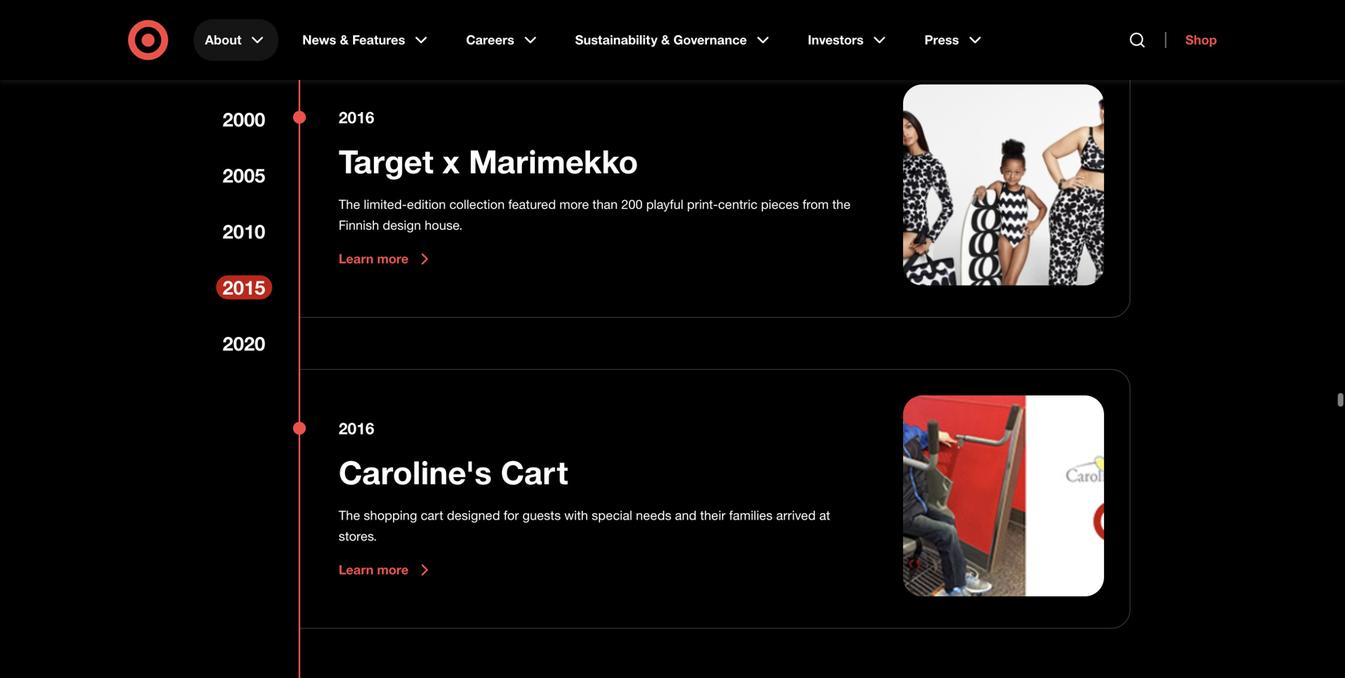 Task type: vqa. For each thing, say whether or not it's contained in the screenshot.
"Learn more" for Caroline's Cart
yes



Task type: locate. For each thing, give the bounding box(es) containing it.
for
[[504, 508, 519, 524]]

the up finnish
[[339, 197, 360, 212]]

special
[[592, 508, 633, 524]]

the
[[339, 197, 360, 212], [339, 508, 360, 524]]

learn more button down design
[[339, 250, 434, 269]]

needs
[[636, 508, 672, 524]]

news & features
[[303, 32, 405, 48]]

& inside "link"
[[661, 32, 670, 48]]

1 vertical spatial more
[[377, 251, 409, 267]]

0 vertical spatial 2016
[[339, 108, 374, 127]]

1 2016 from the top
[[339, 108, 374, 127]]

1 learn more from the top
[[339, 251, 409, 267]]

investors
[[808, 32, 864, 48]]

2 the from the top
[[339, 508, 360, 524]]

2 vertical spatial more
[[377, 563, 409, 578]]

&
[[340, 32, 349, 48], [661, 32, 670, 48]]

& right news
[[340, 32, 349, 48]]

more inside the limited-edition collection featured more than 200 playful print-centric pieces from the finnish design house.
[[560, 197, 589, 212]]

0 vertical spatial learn more button
[[339, 250, 434, 269]]

learn more button
[[339, 250, 434, 269], [339, 561, 434, 580]]

1 & from the left
[[340, 32, 349, 48]]

2020 link
[[216, 332, 272, 356]]

0 vertical spatial learn more
[[339, 251, 409, 267]]

learn
[[339, 251, 374, 267], [339, 563, 374, 578]]

2 learn more button from the top
[[339, 561, 434, 580]]

cart
[[421, 508, 444, 524]]

2 learn more from the top
[[339, 563, 409, 578]]

more down shopping
[[377, 563, 409, 578]]

more for target x marimekko
[[377, 251, 409, 267]]

2 & from the left
[[661, 32, 670, 48]]

1 vertical spatial learn
[[339, 563, 374, 578]]

2 2016 from the top
[[339, 419, 374, 438]]

guests
[[523, 508, 561, 524]]

arrived
[[777, 508, 816, 524]]

learn more
[[339, 251, 409, 267], [339, 563, 409, 578]]

pieces
[[761, 197, 799, 212]]

1 learn more button from the top
[[339, 250, 434, 269]]

2000 link
[[216, 107, 272, 131]]

features
[[352, 32, 405, 48]]

1 vertical spatial 2016
[[339, 419, 374, 438]]

from
[[803, 197, 829, 212]]

2010
[[223, 220, 265, 243]]

about
[[205, 32, 242, 48]]

about link
[[194, 19, 278, 61]]

2 learn from the top
[[339, 563, 374, 578]]

more down design
[[377, 251, 409, 267]]

learn for caroline's
[[339, 563, 374, 578]]

governance
[[674, 32, 747, 48]]

& left governance
[[661, 32, 670, 48]]

0 vertical spatial learn
[[339, 251, 374, 267]]

learn more button down stores.
[[339, 561, 434, 580]]

1 vertical spatial the
[[339, 508, 360, 524]]

2016
[[339, 108, 374, 127], [339, 419, 374, 438]]

2016 up target
[[339, 108, 374, 127]]

cart
[[501, 453, 568, 492]]

200
[[622, 197, 643, 212]]

limited-
[[364, 197, 407, 212]]

the inside the shopping cart designed for guests with special needs and their families arrived at stores.
[[339, 508, 360, 524]]

0 vertical spatial more
[[560, 197, 589, 212]]

house.
[[425, 218, 463, 233]]

learn down finnish
[[339, 251, 374, 267]]

a group of people posing for the camera image
[[904, 84, 1105, 286]]

learn more down finnish
[[339, 251, 409, 267]]

marimekko
[[469, 142, 639, 181]]

2016 up caroline's
[[339, 419, 374, 438]]

press
[[925, 32, 960, 48]]

stores.
[[339, 529, 377, 545]]

1 vertical spatial learn more
[[339, 563, 409, 578]]

the up stores.
[[339, 508, 360, 524]]

1 learn from the top
[[339, 251, 374, 267]]

1 horizontal spatial &
[[661, 32, 670, 48]]

1 the from the top
[[339, 197, 360, 212]]

x
[[443, 142, 460, 181]]

target
[[339, 142, 434, 181]]

design
[[383, 218, 421, 233]]

centric
[[718, 197, 758, 212]]

2016 for caroline's cart
[[339, 419, 374, 438]]

1 vertical spatial learn more button
[[339, 561, 434, 580]]

investors link
[[797, 19, 901, 61]]

learn more down stores.
[[339, 563, 409, 578]]

playful
[[646, 197, 684, 212]]

and
[[675, 508, 697, 524]]

more left than
[[560, 197, 589, 212]]

0 horizontal spatial &
[[340, 32, 349, 48]]

the inside the limited-edition collection featured more than 200 playful print-centric pieces from the finnish design house.
[[339, 197, 360, 212]]

more
[[560, 197, 589, 212], [377, 251, 409, 267], [377, 563, 409, 578]]

the for target x marimekko
[[339, 197, 360, 212]]

0 vertical spatial the
[[339, 197, 360, 212]]

shop
[[1186, 32, 1218, 48]]

learn down stores.
[[339, 563, 374, 578]]



Task type: describe. For each thing, give the bounding box(es) containing it.
careers
[[466, 32, 515, 48]]

the for caroline's cart
[[339, 508, 360, 524]]

the shopping cart designed for guests with special needs and their families arrived at stores.
[[339, 508, 831, 545]]

families
[[729, 508, 773, 524]]

2005
[[223, 164, 265, 187]]

news
[[303, 32, 336, 48]]

2020
[[223, 332, 265, 355]]

learn more button for target
[[339, 250, 434, 269]]

press link
[[914, 19, 996, 61]]

sustainability
[[575, 32, 658, 48]]

more for caroline's cart
[[377, 563, 409, 578]]

2010 link
[[216, 219, 272, 244]]

caroline's
[[339, 453, 492, 492]]

2005 link
[[216, 163, 272, 187]]

print-
[[687, 197, 718, 212]]

the limited-edition collection featured more than 200 playful print-centric pieces from the finnish design house.
[[339, 197, 851, 233]]

news & features link
[[291, 19, 442, 61]]

caroline's cart
[[339, 453, 568, 492]]

target x marimekko
[[339, 142, 639, 181]]

learn more for caroline's cart
[[339, 563, 409, 578]]

2000
[[223, 108, 265, 131]]

& for features
[[340, 32, 349, 48]]

target x marimekko button
[[339, 142, 639, 182]]

shopping
[[364, 508, 417, 524]]

the
[[833, 197, 851, 212]]

learn more for target x marimekko
[[339, 251, 409, 267]]

learn more button for caroline's
[[339, 561, 434, 580]]

with
[[565, 508, 588, 524]]

sustainability & governance
[[575, 32, 747, 48]]

a person in a wheelchair image
[[904, 396, 1105, 597]]

at
[[820, 508, 831, 524]]

sustainability & governance link
[[564, 19, 784, 61]]

than
[[593, 197, 618, 212]]

designed
[[447, 508, 500, 524]]

careers link
[[455, 19, 551, 61]]

& for governance
[[661, 32, 670, 48]]

collection
[[450, 197, 505, 212]]

shop link
[[1166, 32, 1218, 48]]

2015 link
[[216, 276, 272, 300]]

their
[[700, 508, 726, 524]]

2015
[[223, 276, 265, 299]]

caroline's cart button
[[339, 453, 568, 493]]

learn for target
[[339, 251, 374, 267]]

2016 for target x marimekko
[[339, 108, 374, 127]]

finnish
[[339, 218, 379, 233]]

edition
[[407, 197, 446, 212]]

featured
[[509, 197, 556, 212]]



